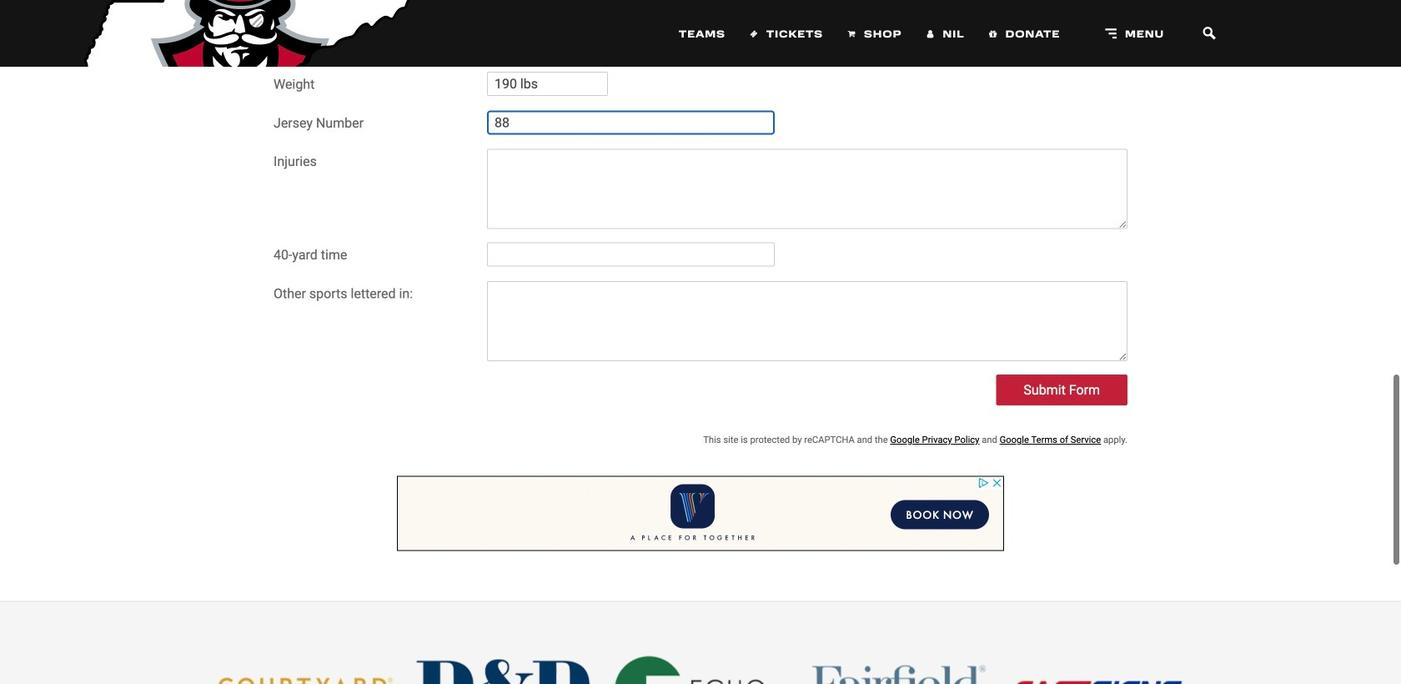 Task type: locate. For each thing, give the bounding box(es) containing it.
None text field
[[487, 0, 775, 18], [487, 281, 1128, 361], [487, 0, 775, 18], [487, 281, 1128, 361]]

None text field
[[487, 33, 608, 57], [487, 72, 608, 96], [487, 110, 775, 135], [487, 149, 1128, 229], [487, 243, 775, 267], [487, 33, 608, 57], [487, 72, 608, 96], [487, 110, 775, 135], [487, 149, 1128, 229], [487, 243, 775, 267]]

advertisement element
[[397, 476, 1005, 551]]

None search field
[[1185, 0, 1236, 67]]

toggle search form image
[[1196, 23, 1224, 44]]



Task type: describe. For each thing, give the bounding box(es) containing it.
echopowerengine_rotator2022 image
[[612, 641, 790, 684]]

austin peay image
[[74, 0, 418, 75]]

fairfield_rotator2022 image
[[810, 641, 988, 684]]

courtyard_rotator2022 image
[[217, 641, 395, 684]]

ddcompanies_rotator2022 image
[[415, 641, 592, 684]]

fastsigns_rotator2022 image
[[1008, 641, 1186, 684]]



